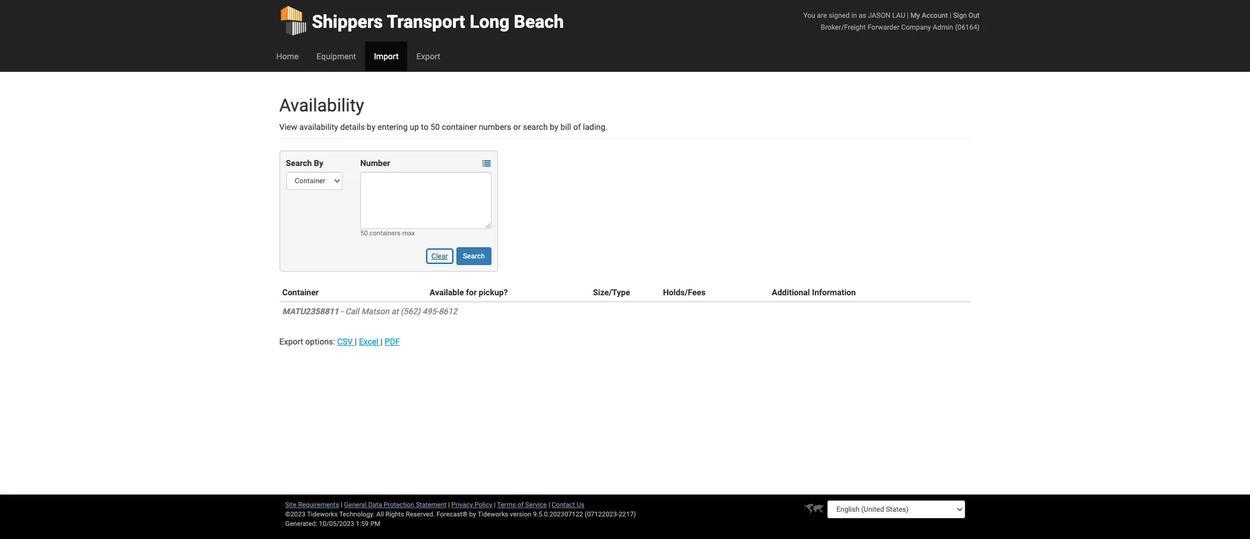 Task type: locate. For each thing, give the bounding box(es) containing it.
search left by at left
[[286, 159, 312, 168]]

0 vertical spatial of
[[574, 122, 581, 132]]

sign
[[954, 11, 967, 20]]

of right bill
[[574, 122, 581, 132]]

1 horizontal spatial export
[[417, 52, 441, 61]]

| left sign
[[950, 11, 952, 20]]

1 vertical spatial of
[[518, 502, 524, 510]]

excel
[[359, 337, 379, 347]]

1 vertical spatial search
[[463, 252, 485, 261]]

at
[[391, 307, 399, 317]]

container
[[282, 288, 319, 298]]

export left options: on the bottom of the page
[[279, 337, 303, 347]]

| up "forecast®"
[[448, 502, 450, 510]]

contact
[[552, 502, 575, 510]]

home button
[[268, 42, 308, 71]]

or
[[514, 122, 521, 132]]

1 horizontal spatial search
[[463, 252, 485, 261]]

search right clear
[[463, 252, 485, 261]]

0 horizontal spatial export
[[279, 337, 303, 347]]

csv
[[337, 337, 353, 347]]

in
[[852, 11, 858, 20]]

generated:
[[285, 521, 317, 529]]

1 horizontal spatial 50
[[431, 122, 440, 132]]

(562)
[[401, 307, 421, 317]]

shippers transport long beach link
[[279, 0, 564, 42]]

50 left containers
[[360, 230, 368, 238]]

csv link
[[337, 337, 355, 347]]

50
[[431, 122, 440, 132], [360, 230, 368, 238]]

view
[[279, 122, 297, 132]]

container
[[442, 122, 477, 132]]

of
[[574, 122, 581, 132], [518, 502, 524, 510]]

matu2358811
[[282, 307, 339, 317]]

matson
[[361, 307, 389, 317]]

call
[[345, 307, 359, 317]]

0 vertical spatial search
[[286, 159, 312, 168]]

are
[[818, 11, 827, 20]]

| up tideworks
[[494, 502, 496, 510]]

50 right to
[[431, 122, 440, 132]]

privacy
[[452, 502, 473, 510]]

by left bill
[[550, 122, 559, 132]]

account
[[922, 11, 948, 20]]

by right details
[[367, 122, 376, 132]]

all
[[377, 511, 384, 519]]

search inside button
[[463, 252, 485, 261]]

jason
[[869, 11, 891, 20]]

1 horizontal spatial of
[[574, 122, 581, 132]]

0 vertical spatial export
[[417, 52, 441, 61]]

lau
[[893, 11, 906, 20]]

2 horizontal spatial by
[[550, 122, 559, 132]]

1 vertical spatial 50
[[360, 230, 368, 238]]

numbers
[[479, 122, 512, 132]]

pickup?
[[479, 288, 508, 298]]

by down privacy policy link
[[470, 511, 476, 519]]

statement
[[416, 502, 447, 510]]

|
[[908, 11, 909, 20], [950, 11, 952, 20], [355, 337, 357, 347], [381, 337, 383, 347], [341, 502, 343, 510], [448, 502, 450, 510], [494, 502, 496, 510], [549, 502, 550, 510]]

search
[[286, 159, 312, 168], [463, 252, 485, 261]]

shippers transport long beach
[[312, 11, 564, 32]]

of up version
[[518, 502, 524, 510]]

details
[[340, 122, 365, 132]]

forwarder
[[868, 23, 900, 31]]

2217)
[[619, 511, 636, 519]]

version
[[510, 511, 532, 519]]

general
[[344, 502, 367, 510]]

pdf link
[[385, 337, 400, 347]]

export
[[417, 52, 441, 61], [279, 337, 303, 347]]

by
[[367, 122, 376, 132], [550, 122, 559, 132], [470, 511, 476, 519]]

0 horizontal spatial search
[[286, 159, 312, 168]]

0 horizontal spatial of
[[518, 502, 524, 510]]

reserved.
[[406, 511, 435, 519]]

495-
[[423, 307, 439, 317]]

protection
[[384, 502, 415, 510]]

export down transport
[[417, 52, 441, 61]]

options:
[[305, 337, 335, 347]]

rights
[[386, 511, 404, 519]]

1 vertical spatial export
[[279, 337, 303, 347]]

export inside popup button
[[417, 52, 441, 61]]

matu2358811 - call matson at (562) 495-8612
[[282, 307, 458, 317]]

shippers
[[312, 11, 383, 32]]

privacy policy link
[[452, 502, 493, 510]]

available for pickup?
[[430, 288, 508, 298]]

excel link
[[359, 337, 381, 347]]

1 horizontal spatial by
[[470, 511, 476, 519]]

site
[[285, 502, 297, 510]]

technology.
[[339, 511, 375, 519]]

transport
[[387, 11, 465, 32]]

0 vertical spatial 50
[[431, 122, 440, 132]]

as
[[859, 11, 867, 20]]

for
[[466, 288, 477, 298]]

search by
[[286, 159, 324, 168]]

0 horizontal spatial 50
[[360, 230, 368, 238]]

view availability details by entering up to 50 container numbers or search by bill of lading.
[[279, 122, 608, 132]]



Task type: vqa. For each thing, say whether or not it's contained in the screenshot.
second the 495- from the bottom of the page
no



Task type: describe. For each thing, give the bounding box(es) containing it.
entering
[[378, 122, 408, 132]]

holds/fees
[[663, 288, 706, 298]]

export for export
[[417, 52, 441, 61]]

clear button
[[425, 248, 455, 265]]

by
[[314, 159, 324, 168]]

home
[[276, 52, 299, 61]]

| up 9.5.0.202307122
[[549, 502, 550, 510]]

my account link
[[911, 11, 948, 20]]

search for search by
[[286, 159, 312, 168]]

availability
[[299, 122, 338, 132]]

export for export options: csv | excel | pdf
[[279, 337, 303, 347]]

9.5.0.202307122
[[533, 511, 583, 519]]

50 containers max
[[360, 230, 415, 238]]

clear
[[432, 252, 448, 261]]

containers
[[370, 230, 401, 238]]

| left my
[[908, 11, 909, 20]]

you
[[804, 11, 816, 20]]

service
[[526, 502, 547, 510]]

tideworks
[[478, 511, 509, 519]]

policy
[[475, 502, 493, 510]]

search for search
[[463, 252, 485, 261]]

my
[[911, 11, 921, 20]]

by inside site requirements | general data protection statement | privacy policy | terms of service | contact us ©2023 tideworks technology. all rights reserved. forecast® by tideworks version 9.5.0.202307122 (07122023-2217) generated: 10/05/2023 1:59 pm
[[470, 511, 476, 519]]

broker/freight
[[821, 23, 866, 31]]

admin
[[933, 23, 954, 31]]

(07122023-
[[585, 511, 619, 519]]

search button
[[457, 248, 492, 265]]

Number text field
[[360, 172, 492, 229]]

terms of service link
[[497, 502, 547, 510]]

general data protection statement link
[[344, 502, 447, 510]]

import button
[[365, 42, 408, 71]]

size/type
[[593, 288, 631, 298]]

equipment button
[[308, 42, 365, 71]]

| left general
[[341, 502, 343, 510]]

information
[[813, 288, 856, 298]]

sign out link
[[954, 11, 980, 20]]

site requirements link
[[285, 502, 339, 510]]

additional
[[772, 288, 810, 298]]

max
[[402, 230, 415, 238]]

to
[[421, 122, 429, 132]]

| right csv
[[355, 337, 357, 347]]

site requirements | general data protection statement | privacy policy | terms of service | contact us ©2023 tideworks technology. all rights reserved. forecast® by tideworks version 9.5.0.202307122 (07122023-2217) generated: 10/05/2023 1:59 pm
[[285, 502, 636, 529]]

beach
[[514, 11, 564, 32]]

(06164)
[[956, 23, 980, 31]]

long
[[470, 11, 510, 32]]

search
[[523, 122, 548, 132]]

import
[[374, 52, 399, 61]]

terms
[[497, 502, 516, 510]]

out
[[969, 11, 980, 20]]

1:59
[[356, 521, 369, 529]]

8612
[[439, 307, 458, 317]]

forecast®
[[437, 511, 468, 519]]

export options: csv | excel | pdf
[[279, 337, 400, 347]]

contact us link
[[552, 502, 585, 510]]

available
[[430, 288, 464, 298]]

bill
[[561, 122, 572, 132]]

pdf
[[385, 337, 400, 347]]

show list image
[[483, 160, 491, 168]]

data
[[368, 502, 382, 510]]

requirements
[[298, 502, 339, 510]]

| left pdf
[[381, 337, 383, 347]]

up
[[410, 122, 419, 132]]

signed
[[829, 11, 850, 20]]

us
[[577, 502, 585, 510]]

0 horizontal spatial by
[[367, 122, 376, 132]]

export button
[[408, 42, 450, 71]]

©2023 tideworks
[[285, 511, 338, 519]]

you are signed in as jason lau | my account | sign out broker/freight forwarder company admin (06164)
[[804, 11, 980, 31]]

equipment
[[317, 52, 356, 61]]

of inside site requirements | general data protection statement | privacy policy | terms of service | contact us ©2023 tideworks technology. all rights reserved. forecast® by tideworks version 9.5.0.202307122 (07122023-2217) generated: 10/05/2023 1:59 pm
[[518, 502, 524, 510]]

pm
[[371, 521, 381, 529]]

availability
[[279, 95, 364, 116]]

lading.
[[583, 122, 608, 132]]

number
[[360, 159, 390, 168]]

additional information
[[772, 288, 856, 298]]

10/05/2023
[[319, 521, 354, 529]]

company
[[902, 23, 932, 31]]



